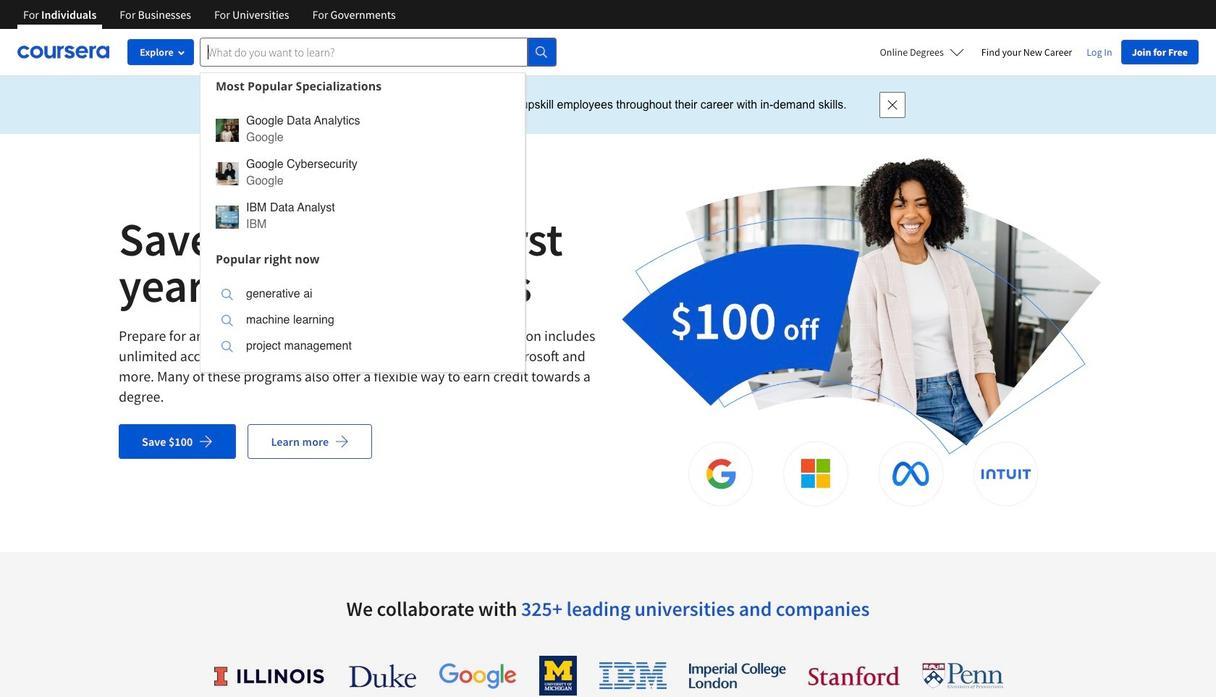 Task type: locate. For each thing, give the bounding box(es) containing it.
2 list box from the top
[[201, 272, 525, 372]]

google image
[[439, 663, 517, 689]]

ibm image
[[600, 663, 667, 689]]

university of illinois at urbana-champaign image
[[213, 664, 327, 688]]

1 vertical spatial list box
[[201, 272, 525, 372]]

list box
[[201, 99, 525, 246], [201, 272, 525, 372]]

coursera image
[[17, 41, 109, 64]]

stanford university image
[[809, 666, 900, 686]]

1 list box from the top
[[201, 99, 525, 246]]

0 vertical spatial list box
[[201, 99, 525, 246]]

suggestion image image
[[216, 118, 239, 142], [216, 162, 239, 185], [216, 205, 239, 228], [222, 289, 233, 300], [222, 315, 233, 326], [222, 341, 233, 352]]

duke university image
[[349, 664, 416, 688]]

alert
[[0, 76, 1217, 134]]

None search field
[[200, 38, 557, 373]]



Task type: vqa. For each thing, say whether or not it's contained in the screenshot.
menu
no



Task type: describe. For each thing, give the bounding box(es) containing it.
banner navigation
[[12, 0, 407, 29]]

autocomplete results list box
[[200, 72, 526, 373]]

university of pennsylvania image
[[923, 663, 1004, 689]]

imperial college london image
[[689, 663, 786, 689]]

What do you want to learn? text field
[[200, 38, 528, 67]]

university of michigan image
[[540, 656, 577, 696]]



